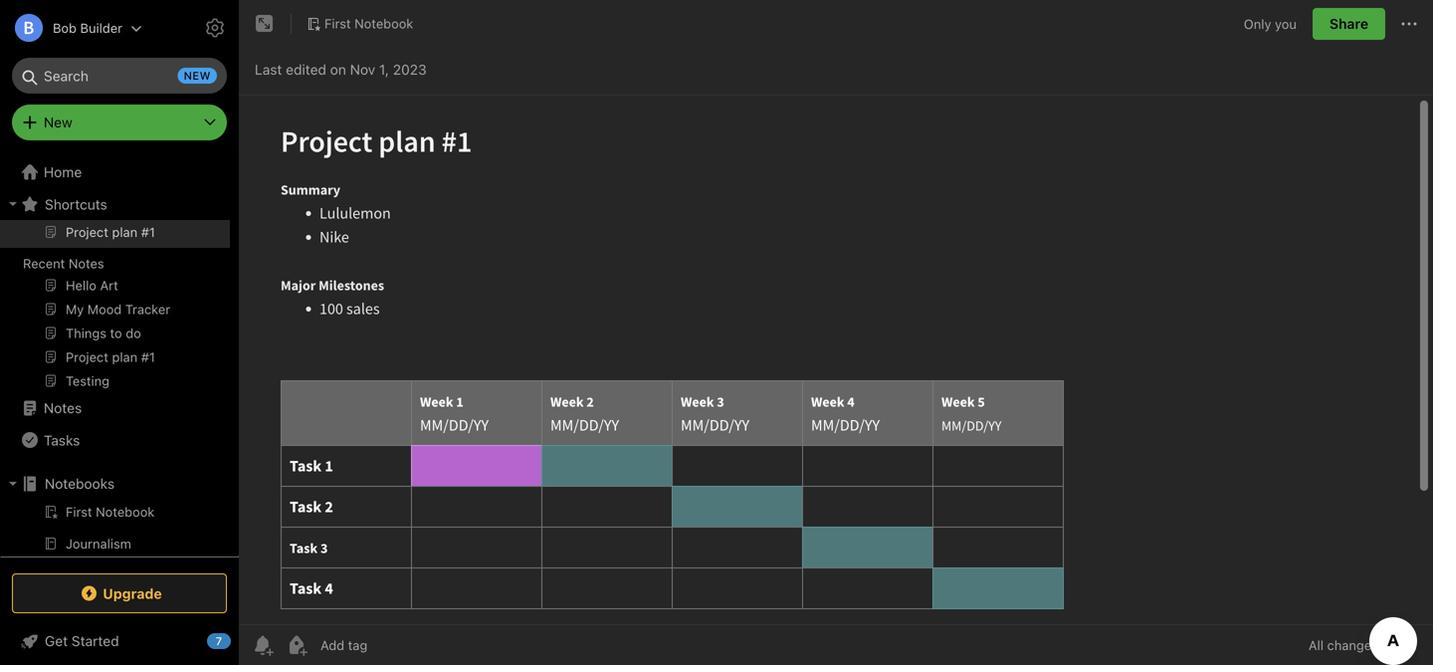 Task type: describe. For each thing, give the bounding box(es) containing it.
Add tag field
[[319, 637, 468, 654]]

2023
[[393, 61, 427, 78]]

all changes saved
[[1309, 638, 1418, 653]]

new search field
[[26, 58, 217, 94]]

notebooks link
[[0, 468, 230, 500]]

notebook
[[355, 16, 414, 31]]

shortcuts button
[[0, 188, 230, 220]]

note window element
[[239, 0, 1434, 665]]

add a reminder image
[[251, 633, 275, 657]]

first notebook
[[325, 16, 414, 31]]

7
[[216, 635, 222, 648]]

Account field
[[0, 8, 142, 48]]

new
[[44, 114, 72, 130]]

tasks button
[[0, 424, 230, 456]]

More actions field
[[1398, 8, 1422, 40]]

you
[[1276, 16, 1297, 31]]

bob builder
[[53, 20, 123, 35]]

add tag image
[[285, 633, 309, 657]]

all
[[1309, 638, 1324, 653]]

started
[[72, 633, 119, 649]]

first
[[325, 16, 351, 31]]

Search text field
[[26, 58, 213, 94]]

more actions image
[[1398, 12, 1422, 36]]

nov
[[350, 61, 376, 78]]



Task type: vqa. For each thing, say whether or not it's contained in the screenshot.
Main element
no



Task type: locate. For each thing, give the bounding box(es) containing it.
1 vertical spatial notes
[[44, 400, 82, 416]]

edited
[[286, 61, 327, 78]]

last
[[255, 61, 282, 78]]

upgrade button
[[12, 574, 227, 613]]

only
[[1245, 16, 1272, 31]]

tasks
[[44, 432, 80, 448]]

notes
[[69, 256, 104, 271], [44, 400, 82, 416]]

click to collapse image
[[232, 628, 246, 652]]

group
[[0, 500, 230, 595]]

on
[[330, 61, 346, 78]]

saved
[[1383, 638, 1418, 653]]

get started
[[45, 633, 119, 649]]

notebooks
[[45, 475, 115, 492]]

share button
[[1313, 8, 1386, 40]]

notes inside group
[[69, 256, 104, 271]]

settings image
[[203, 16, 227, 40]]

1,
[[379, 61, 389, 78]]

new
[[184, 69, 211, 82]]

expand note image
[[253, 12, 277, 36]]

upgrade
[[103, 585, 162, 602]]

shortcuts
[[45, 196, 107, 212]]

last edited on nov 1, 2023
[[255, 61, 427, 78]]

tree containing home
[[0, 156, 239, 665]]

Help and Learning task checklist field
[[0, 625, 239, 657]]

recent
[[23, 256, 65, 271]]

first notebook button
[[300, 10, 421, 38]]

new button
[[12, 105, 227, 140]]

recent notes group
[[0, 220, 230, 400]]

home
[[44, 164, 82, 180]]

builder
[[80, 20, 123, 35]]

only you
[[1245, 16, 1297, 31]]

expand notebooks image
[[5, 476, 21, 492]]

get
[[45, 633, 68, 649]]

Note Editor text field
[[239, 96, 1434, 624]]

home link
[[0, 156, 239, 188]]

bob
[[53, 20, 77, 35]]

notes up tasks
[[44, 400, 82, 416]]

notes right recent
[[69, 256, 104, 271]]

tree
[[0, 156, 239, 665]]

changes
[[1328, 638, 1379, 653]]

share
[[1330, 15, 1369, 32]]

notes link
[[0, 392, 230, 424]]

recent notes
[[23, 256, 104, 271]]

0 vertical spatial notes
[[69, 256, 104, 271]]



